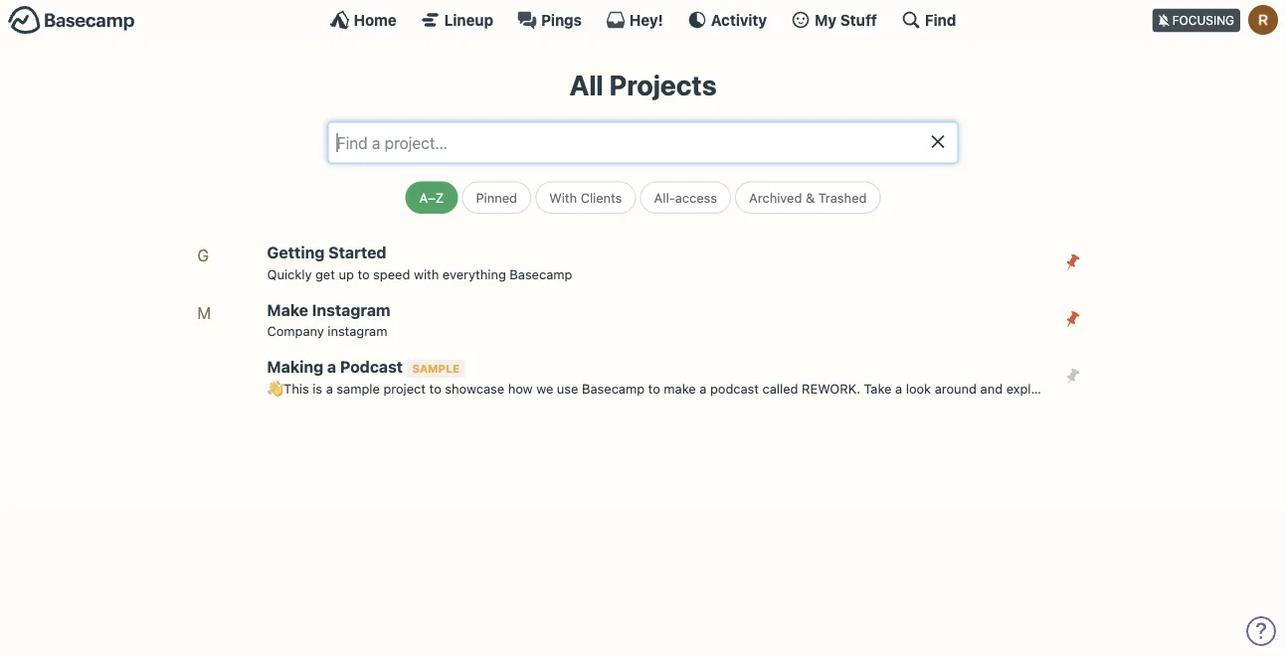 Task type: vqa. For each thing, say whether or not it's contained in the screenshot.
from
no



Task type: locate. For each thing, give the bounding box(es) containing it.
called
[[763, 381, 798, 396]]

switch accounts image
[[8, 5, 135, 36]]

to right the up
[[358, 267, 370, 282]]

navigation
[[118, 173, 1168, 214]]

up
[[339, 267, 354, 282]]

navigation containing a–z
[[118, 173, 1168, 214]]

0 vertical spatial basecamp
[[510, 267, 572, 282]]

0 horizontal spatial to
[[358, 267, 370, 282]]

projects
[[609, 68, 717, 101]]

activity link
[[687, 10, 767, 30]]

to
[[358, 267, 370, 282], [429, 381, 441, 396], [648, 381, 660, 396]]

&
[[806, 190, 815, 205]]

make
[[267, 300, 308, 319]]

a right the make
[[700, 381, 707, 396]]

get
[[315, 267, 335, 282]]

home link
[[330, 10, 397, 30]]

pinned
[[476, 190, 517, 205]]

showcase
[[445, 381, 504, 396]]

a–z
[[419, 190, 444, 205]]

find
[[925, 11, 956, 28]]

1 horizontal spatial to
[[429, 381, 441, 396]]

access
[[675, 190, 717, 205]]

1 vertical spatial basecamp
[[582, 381, 645, 396]]

clients
[[581, 190, 622, 205]]

how
[[508, 381, 533, 396]]

and
[[980, 381, 1003, 396]]

None submit
[[1057, 247, 1089, 278], [1057, 304, 1089, 335], [1057, 361, 1089, 393], [1057, 247, 1089, 278], [1057, 304, 1089, 335], [1057, 361, 1089, 393]]

basecamp
[[510, 267, 572, 282], [582, 381, 645, 396]]

archived & trashed link
[[735, 182, 881, 214]]

project
[[383, 381, 426, 396]]

👋
[[267, 381, 280, 396]]

take
[[864, 381, 892, 396]]

quickly
[[267, 267, 312, 282]]

sample
[[412, 362, 459, 376]]

archived
[[749, 190, 802, 205]]

a right the is
[[326, 381, 333, 396]]

pings button
[[517, 10, 582, 30]]

company
[[267, 324, 324, 339]]

explore!
[[1006, 381, 1055, 396]]

getting
[[267, 243, 325, 262]]

1 horizontal spatial basecamp
[[582, 381, 645, 396]]

m
[[197, 303, 211, 322]]

to down sample
[[429, 381, 441, 396]]

to left the make
[[648, 381, 660, 396]]

sample
[[337, 381, 380, 396]]

with
[[414, 267, 439, 282]]

everything
[[443, 267, 506, 282]]

hey! button
[[606, 10, 663, 30]]

lineup
[[444, 11, 493, 28]]

a–z link
[[405, 182, 458, 214]]

my stuff
[[815, 11, 877, 28]]

to inside the getting started quickly get up to speed with everything basecamp
[[358, 267, 370, 282]]

home
[[354, 11, 397, 28]]

getting started quickly get up to speed with everything basecamp
[[267, 243, 572, 282]]

making a podcast sample 👋 this is a sample project to showcase how we use basecamp to make a podcast called rework. take a look around and explore!
[[267, 358, 1055, 396]]

focusing button
[[1153, 0, 1286, 39]]

a
[[327, 358, 336, 377], [326, 381, 333, 396], [700, 381, 707, 396], [895, 381, 902, 396]]

basecamp right use at the bottom
[[582, 381, 645, 396]]

basecamp right everything
[[510, 267, 572, 282]]

0 horizontal spatial basecamp
[[510, 267, 572, 282]]



Task type: describe. For each thing, give the bounding box(es) containing it.
with clients
[[549, 190, 622, 205]]

archived & trashed
[[749, 190, 867, 205]]

all-access
[[654, 190, 717, 205]]

podcast
[[340, 358, 403, 377]]

all projects
[[570, 68, 717, 101]]

started
[[328, 243, 387, 262]]

pings
[[541, 11, 582, 28]]

all
[[570, 68, 603, 101]]

g
[[197, 246, 209, 265]]

my stuff button
[[791, 10, 877, 30]]

all-
[[654, 190, 675, 205]]

making
[[267, 358, 323, 377]]

my
[[815, 11, 837, 28]]

with clients link
[[535, 182, 636, 214]]

activity
[[711, 11, 767, 28]]

Find a project… text field
[[328, 122, 958, 163]]

find button
[[901, 10, 956, 30]]

make
[[664, 381, 696, 396]]

basecamp inside making a podcast sample 👋 this is a sample project to showcase how we use basecamp to make a podcast called rework. take a look around and explore!
[[582, 381, 645, 396]]

podcast
[[710, 381, 759, 396]]

look
[[906, 381, 931, 396]]

speed
[[373, 267, 410, 282]]

pinned link
[[462, 182, 531, 214]]

is
[[313, 381, 322, 396]]

stuff
[[840, 11, 877, 28]]

with
[[549, 190, 577, 205]]

hey!
[[630, 11, 663, 28]]

this
[[284, 381, 309, 396]]

2 horizontal spatial to
[[648, 381, 660, 396]]

trashed
[[818, 190, 867, 205]]

lineup link
[[421, 10, 493, 30]]

around
[[935, 381, 977, 396]]

instagram
[[312, 300, 391, 319]]

we
[[536, 381, 553, 396]]

basecamp inside the getting started quickly get up to speed with everything basecamp
[[510, 267, 572, 282]]

use
[[557, 381, 578, 396]]

rework.
[[802, 381, 860, 396]]

ruby image
[[1248, 5, 1278, 35]]

all-access link
[[640, 182, 731, 214]]

a left look
[[895, 381, 902, 396]]

focusing
[[1173, 13, 1235, 27]]

a right 'making'
[[327, 358, 336, 377]]

make instagram company instagram
[[267, 300, 391, 339]]

instagram
[[328, 324, 387, 339]]

main element
[[0, 0, 1286, 39]]



